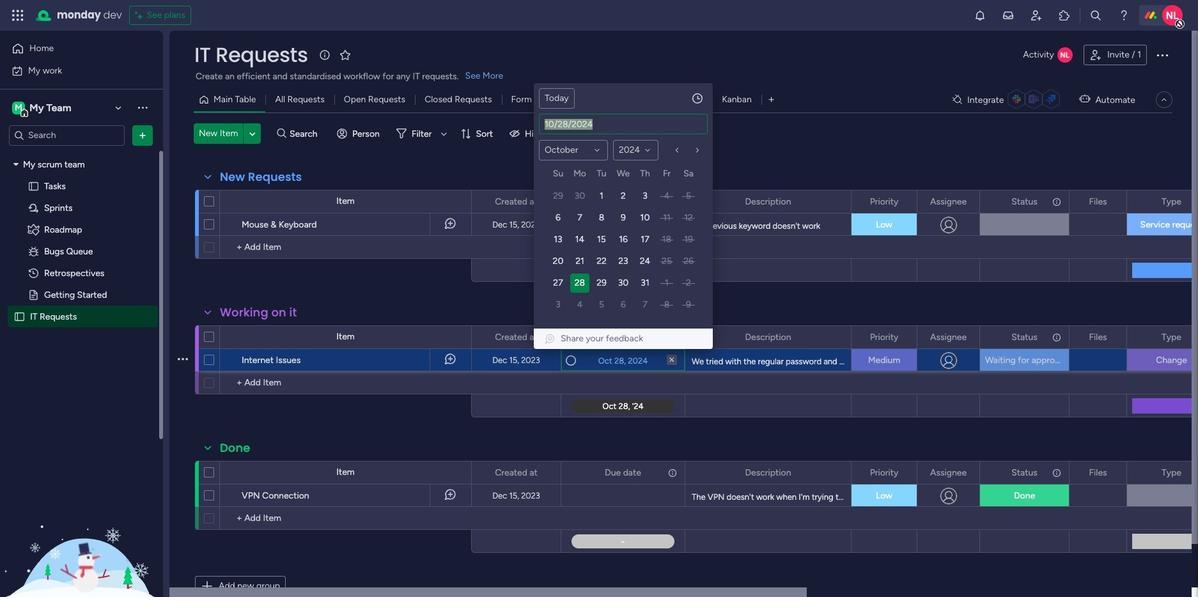 Task type: vqa. For each thing, say whether or not it's contained in the screenshot.
Inbox 'image'
yes



Task type: locate. For each thing, give the bounding box(es) containing it.
board activity image
[[1058, 47, 1073, 63]]

row group
[[547, 185, 699, 316]]

1 vertical spatial public board image
[[27, 289, 40, 301]]

noah lott image
[[1162, 5, 1183, 26]]

column information image
[[1052, 197, 1062, 207]]

see plans image
[[135, 8, 147, 23]]

v2 search image
[[277, 126, 286, 141]]

option
[[0, 153, 163, 155]]

my work image
[[12, 65, 23, 76]]

search everything image
[[1090, 9, 1102, 22]]

list box
[[0, 151, 163, 500]]

Date field
[[540, 114, 707, 134]]

friday element
[[656, 166, 678, 185]]

+ Add Item text field
[[226, 240, 465, 255], [226, 511, 465, 526]]

0 vertical spatial + add item text field
[[226, 240, 465, 255]]

saturday element
[[678, 166, 699, 185]]

autopilot image
[[1080, 91, 1090, 107]]

options image
[[136, 129, 149, 142], [899, 191, 908, 213], [962, 191, 971, 213], [962, 326, 971, 348], [1109, 326, 1118, 348], [178, 344, 188, 375], [667, 462, 676, 484], [962, 462, 971, 484], [1051, 462, 1060, 484], [1109, 462, 1118, 484]]

lottie animation image
[[0, 468, 163, 597]]

angle down image
[[249, 129, 256, 138]]

next image
[[692, 145, 703, 155]]

2 + add item text field from the top
[[226, 511, 465, 526]]

None field
[[191, 42, 311, 68], [217, 169, 305, 185], [492, 195, 541, 209], [602, 195, 644, 209], [742, 195, 794, 209], [867, 195, 902, 209], [927, 195, 970, 209], [1008, 195, 1041, 209], [1086, 195, 1110, 209], [1159, 195, 1185, 209], [217, 304, 300, 321], [492, 330, 541, 344], [602, 330, 644, 344], [742, 330, 794, 344], [867, 330, 902, 344], [927, 330, 970, 344], [1008, 330, 1041, 344], [1086, 330, 1110, 344], [1159, 330, 1185, 344], [217, 440, 253, 457], [492, 466, 541, 480], [602, 466, 644, 480], [742, 466, 794, 480], [867, 466, 902, 480], [927, 466, 970, 480], [1008, 466, 1041, 480], [1086, 466, 1110, 480], [1159, 466, 1185, 480], [191, 42, 311, 68], [217, 169, 305, 185], [492, 195, 541, 209], [602, 195, 644, 209], [742, 195, 794, 209], [867, 195, 902, 209], [927, 195, 970, 209], [1008, 195, 1041, 209], [1086, 195, 1110, 209], [1159, 195, 1185, 209], [217, 304, 300, 321], [492, 330, 541, 344], [602, 330, 644, 344], [742, 330, 794, 344], [867, 330, 902, 344], [927, 330, 970, 344], [1008, 330, 1041, 344], [1086, 330, 1110, 344], [1159, 330, 1185, 344], [217, 440, 253, 457], [492, 466, 541, 480], [602, 466, 644, 480], [742, 466, 794, 480], [867, 466, 902, 480], [927, 466, 970, 480], [1008, 466, 1041, 480], [1086, 466, 1110, 480], [1159, 466, 1185, 480]]

select product image
[[12, 9, 24, 22]]

public board image
[[13, 310, 26, 323]]

grid
[[547, 166, 699, 316]]

0 vertical spatial public board image
[[27, 180, 40, 192]]

column information image
[[668, 197, 678, 207], [668, 332, 678, 342], [1052, 332, 1062, 342], [668, 468, 678, 478], [1052, 468, 1062, 478]]

invite members image
[[1030, 9, 1043, 22]]

Search in workspace field
[[27, 128, 107, 143]]

previous image
[[672, 145, 682, 155]]

options image
[[1155, 47, 1170, 63], [1051, 191, 1060, 213], [1109, 191, 1118, 213], [178, 209, 188, 239], [899, 326, 908, 348], [1051, 326, 1060, 348], [543, 462, 552, 484], [899, 462, 908, 484], [178, 480, 188, 511]]

dapulse integrations image
[[953, 95, 962, 105]]

1 vertical spatial + add item text field
[[226, 511, 465, 526]]

workspace image
[[12, 101, 25, 115]]

october image
[[592, 145, 602, 155]]

help image
[[1118, 9, 1130, 22]]

public board image
[[27, 180, 40, 192], [27, 289, 40, 301]]



Task type: describe. For each thing, give the bounding box(es) containing it.
inbox image
[[1002, 9, 1015, 22]]

apps image
[[1058, 9, 1071, 22]]

arrow down image
[[436, 126, 452, 141]]

workspace selection element
[[12, 100, 73, 117]]

1 + add item text field from the top
[[226, 240, 465, 255]]

wednesday element
[[613, 166, 634, 185]]

tuesday element
[[591, 166, 613, 185]]

1 public board image from the top
[[27, 180, 40, 192]]

add to favorites image
[[339, 48, 351, 61]]

2 public board image from the top
[[27, 289, 40, 301]]

2024 image
[[643, 145, 653, 155]]

add time image
[[691, 92, 704, 105]]

caret down image
[[13, 160, 19, 169]]

workspace options image
[[136, 101, 149, 114]]

Search field
[[286, 125, 325, 143]]

add view image
[[769, 95, 774, 105]]

thursday element
[[634, 166, 656, 185]]

home image
[[12, 42, 24, 55]]

collapse board header image
[[1159, 95, 1169, 105]]

+ Add Item text field
[[226, 375, 465, 391]]

notifications image
[[974, 9, 987, 22]]

monday element
[[569, 166, 591, 185]]

no file image
[[1092, 353, 1103, 368]]

lottie animation element
[[0, 468, 163, 597]]

show board description image
[[317, 49, 332, 61]]

sunday element
[[547, 166, 569, 185]]



